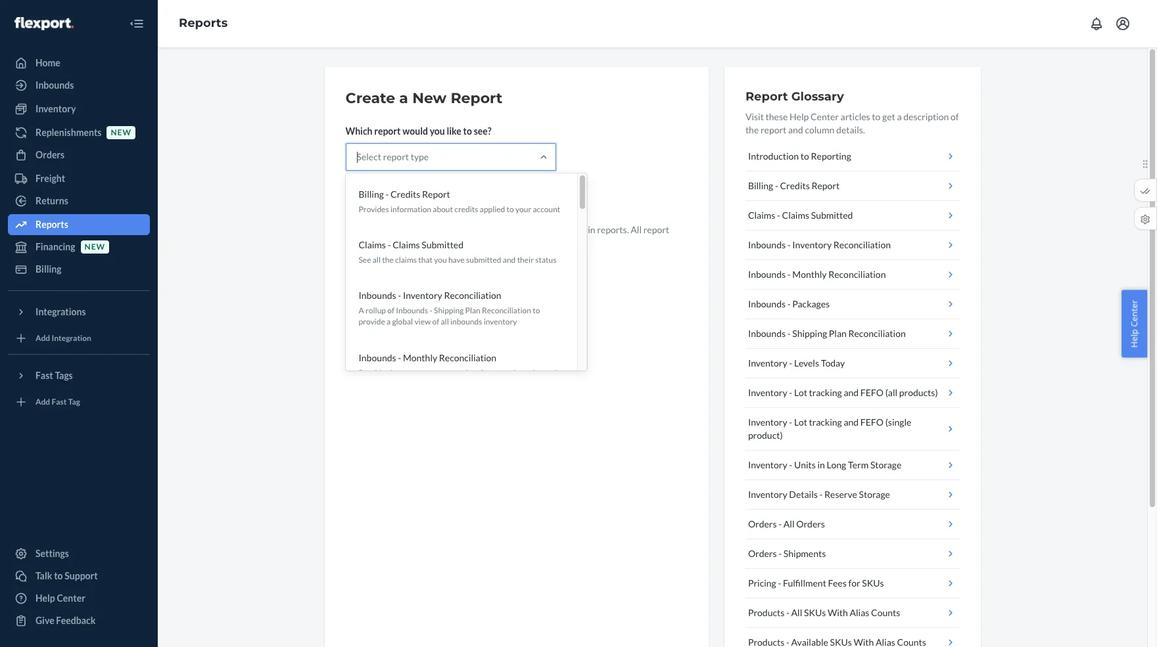 Task type: describe. For each thing, give the bounding box(es) containing it.
reconciliation for inbounds - inventory reconciliation
[[834, 239, 891, 251]]

global
[[392, 317, 413, 327]]

0 horizontal spatial help center
[[36, 593, 85, 605]]

shipments
[[784, 549, 826, 560]]

counts
[[872, 608, 901, 619]]

- up the view
[[430, 306, 433, 316]]

selected
[[506, 368, 535, 378]]

report for billing - credits report
[[812, 180, 840, 191]]

plan inside inbounds - inventory reconciliation a rollup of inbounds - shipping plan reconciliation to provide a global view of all inbounds inventory
[[465, 306, 481, 316]]

inventory - lot tracking and fefo (single product) button
[[746, 409, 960, 451]]

integrations button
[[8, 302, 150, 323]]

to left be
[[528, 224, 536, 236]]

- for billing - credits report provides information about credits applied to your account
[[386, 189, 389, 200]]

products
[[749, 608, 785, 619]]

monthly for inbounds - monthly reconciliation
[[793, 269, 827, 280]]

and inside button
[[844, 387, 859, 399]]

universal
[[413, 237, 452, 249]]

tracking for (single
[[810, 417, 842, 428]]

reconciliation for inbounds - monthly reconciliation
[[829, 269, 886, 280]]

long
[[827, 460, 847, 471]]

submitted for claims - claims submitted
[[812, 210, 854, 221]]

2
[[414, 224, 419, 236]]

0 vertical spatial reports link
[[179, 16, 228, 30]]

lot for inventory - lot tracking and fefo (single product)
[[795, 417, 808, 428]]

add for add fast tag
[[36, 398, 50, 407]]

in inside inventory - units in long term storage button
[[818, 460, 826, 471]]

type
[[411, 151, 429, 162]]

to left '2'
[[404, 224, 412, 236]]

0 horizontal spatial reports link
[[8, 214, 150, 236]]

are
[[389, 237, 402, 249]]

to right like
[[463, 126, 472, 137]]

- for inventory - lot tracking and fefo (single product)
[[790, 417, 793, 428]]

inbounds - inventory reconciliation
[[749, 239, 891, 251]]

inbounds - monthly reconciliation provides inventory movement data for any selected month
[[359, 352, 559, 378]]

introduction to reporting
[[749, 151, 852, 162]]

billing - credits report
[[749, 180, 840, 191]]

for inside it may take up to 2 hours for new information to be reflected in reports. all report time fields are in universal time (utc).
[[446, 224, 458, 236]]

help inside visit these help center articles to get a description of the report and column details.
[[790, 111, 809, 122]]

inbounds for inbounds - monthly reconciliation
[[749, 269, 786, 280]]

storage inside 'button'
[[859, 489, 891, 501]]

column
[[805, 124, 835, 136]]

monthly for inbounds - monthly reconciliation provides inventory movement data for any selected month
[[403, 352, 438, 364]]

inventory for inventory - lot tracking and fefo (all products)
[[749, 387, 788, 399]]

help center inside "button"
[[1129, 300, 1141, 348]]

get
[[883, 111, 896, 122]]

all for orders
[[784, 519, 795, 530]]

provides for billing
[[359, 205, 389, 214]]

fefo for (all
[[861, 387, 884, 399]]

it may take up to 2 hours for new information to be reflected in reports. all report time fields are in universal time (utc).
[[346, 224, 670, 249]]

inventory up inbounds - monthly reconciliation
[[793, 239, 832, 251]]

home
[[36, 57, 60, 68]]

reconciliation for inbounds - inventory reconciliation a rollup of inbounds - shipping plan reconciliation to provide a global view of all inbounds inventory
[[444, 290, 502, 301]]

inventory for inventory
[[36, 103, 76, 114]]

time
[[453, 237, 474, 249]]

create a new report
[[346, 89, 503, 107]]

all inside claims - claims submitted see all the claims that you have submitted and their status
[[373, 255, 381, 265]]

returns
[[36, 195, 68, 207]]

report up these
[[746, 89, 788, 104]]

which report would you like to see?
[[346, 126, 492, 137]]

may
[[354, 224, 371, 236]]

to inside 'billing - credits report provides information about credits applied to your account'
[[507, 205, 514, 214]]

give feedback button
[[8, 611, 150, 632]]

0 vertical spatial you
[[430, 126, 445, 137]]

report glossary
[[746, 89, 845, 104]]

lot for inventory - lot tracking and fefo (all products)
[[795, 387, 808, 399]]

would
[[403, 126, 428, 137]]

information inside it may take up to 2 hours for new information to be reflected in reports. all report time fields are in universal time (utc).
[[478, 224, 526, 236]]

submitted for claims - claims submitted see all the claims that you have submitted and their status
[[422, 240, 464, 251]]

create report
[[357, 194, 414, 205]]

fast tags button
[[8, 366, 150, 387]]

new for replenishments
[[111, 128, 132, 138]]

inbounds for inbounds - monthly reconciliation provides inventory movement data for any selected month
[[359, 352, 396, 364]]

support
[[65, 571, 98, 582]]

replenishments
[[36, 127, 102, 138]]

talk to support
[[36, 571, 98, 582]]

0 horizontal spatial skus
[[805, 608, 826, 619]]

(all
[[886, 387, 898, 399]]

1 horizontal spatial a
[[400, 89, 408, 107]]

see
[[359, 255, 371, 265]]

credits for billing - credits report
[[781, 180, 810, 191]]

1 vertical spatial of
[[388, 306, 395, 316]]

inbounds for inbounds - packages
[[749, 299, 786, 310]]

inventory for inventory - lot tracking and fefo (single product)
[[749, 417, 788, 428]]

1 horizontal spatial in
[[588, 224, 596, 236]]

and inside the inventory - lot tracking and fefo (single product)
[[844, 417, 859, 428]]

pricing - fulfillment fees for skus button
[[746, 570, 960, 599]]

inbounds link
[[8, 75, 150, 96]]

hours
[[421, 224, 444, 236]]

all inside it may take up to 2 hours for new information to be reflected in reports. all report time fields are in universal time (utc).
[[631, 224, 642, 236]]

tags
[[55, 370, 73, 382]]

to inside visit these help center articles to get a description of the report and column details.
[[873, 111, 881, 122]]

1 vertical spatial reports
[[36, 219, 68, 230]]

these
[[766, 111, 788, 122]]

- for pricing - fulfillment fees for skus
[[779, 578, 782, 589]]

report for create a new report
[[451, 89, 503, 107]]

inventory details - reserve storage
[[749, 489, 891, 501]]

orders - shipments
[[749, 549, 826, 560]]

reserve
[[825, 489, 858, 501]]

any
[[492, 368, 505, 378]]

submitted
[[466, 255, 502, 265]]

create report button
[[346, 187, 425, 213]]

- for inbounds - inventory reconciliation a rollup of inbounds - shipping plan reconciliation to provide a global view of all inbounds inventory
[[398, 290, 401, 301]]

inventory - units in long term storage button
[[746, 451, 960, 481]]

settings
[[36, 549, 69, 560]]

units
[[795, 460, 816, 471]]

details.
[[837, 124, 866, 136]]

to inside introduction to reporting button
[[801, 151, 810, 162]]

credits
[[455, 205, 479, 214]]

orders for orders
[[36, 149, 65, 161]]

status
[[536, 255, 557, 265]]

inventory - levels today button
[[746, 349, 960, 379]]

your
[[516, 205, 532, 214]]

visit
[[746, 111, 764, 122]]

claims - claims submitted see all the claims that you have submitted and their status
[[359, 240, 557, 265]]

- for claims - claims submitted see all the claims that you have submitted and their status
[[388, 240, 391, 251]]

report for which report would you like to see?
[[374, 126, 401, 137]]

inbounds - shipping plan reconciliation
[[749, 328, 906, 339]]

to inside talk to support button
[[54, 571, 63, 582]]

financing
[[36, 241, 75, 253]]

of inside visit these help center articles to get a description of the report and column details.
[[951, 111, 960, 122]]

claims
[[395, 255, 417, 265]]

introduction
[[749, 151, 799, 162]]

and inside visit these help center articles to get a description of the report and column details.
[[789, 124, 804, 136]]

details
[[790, 489, 818, 501]]

storage inside button
[[871, 460, 902, 471]]

alias
[[850, 608, 870, 619]]

give feedback
[[36, 616, 96, 627]]

billing - credits report button
[[746, 172, 960, 201]]

select
[[357, 151, 382, 162]]

add integration
[[36, 334, 91, 344]]

inbounds - inventory reconciliation a rollup of inbounds - shipping plan reconciliation to provide a global view of all inbounds inventory
[[359, 290, 540, 327]]

description
[[904, 111, 950, 122]]

tag
[[68, 398, 80, 407]]

inbounds for inbounds
[[36, 80, 74, 91]]

up
[[392, 224, 402, 236]]

a inside inbounds - inventory reconciliation a rollup of inbounds - shipping plan reconciliation to provide a global view of all inbounds inventory
[[387, 317, 391, 327]]

billing for billing
[[36, 264, 62, 275]]

inventory - lot tracking and fefo (single product)
[[749, 417, 912, 441]]

flexport logo image
[[14, 17, 74, 30]]

help center link
[[8, 589, 150, 610]]

- for inbounds - shipping plan reconciliation
[[788, 328, 791, 339]]

new inside it may take up to 2 hours for new information to be reflected in reports. all report time fields are in universal time (utc).
[[460, 224, 477, 236]]

close navigation image
[[129, 16, 145, 32]]

products)
[[900, 387, 938, 399]]



Task type: locate. For each thing, give the bounding box(es) containing it.
1 horizontal spatial help center
[[1129, 300, 1141, 348]]

0 horizontal spatial credits
[[391, 189, 421, 200]]

skus up counts
[[863, 578, 884, 589]]

0 vertical spatial skus
[[863, 578, 884, 589]]

report inside 'billing - credits report provides information about credits applied to your account'
[[422, 189, 451, 200]]

1 vertical spatial skus
[[805, 608, 826, 619]]

feedback
[[56, 616, 96, 627]]

2 horizontal spatial new
[[460, 224, 477, 236]]

1 vertical spatial fast
[[52, 398, 67, 407]]

0 horizontal spatial help
[[36, 593, 55, 605]]

add down fast tags
[[36, 398, 50, 407]]

introduction to reporting button
[[746, 142, 960, 172]]

fast inside add fast tag link
[[52, 398, 67, 407]]

- down the introduction
[[776, 180, 779, 191]]

0 horizontal spatial center
[[57, 593, 85, 605]]

in left long
[[818, 460, 826, 471]]

report
[[451, 89, 503, 107], [746, 89, 788, 104], [812, 180, 840, 191], [422, 189, 451, 200]]

fast inside fast tags dropdown button
[[36, 370, 53, 382]]

orders for orders - shipments
[[749, 549, 777, 560]]

inventory - levels today
[[749, 358, 845, 369]]

inventory down 'product)'
[[749, 460, 788, 471]]

be
[[538, 224, 548, 236]]

billing - credits report provides information about credits applied to your account
[[359, 189, 561, 214]]

help inside "button"
[[1129, 329, 1141, 348]]

- right pricing
[[779, 578, 782, 589]]

and down inventory - lot tracking and fefo (all products) button
[[844, 417, 859, 428]]

to left reporting
[[801, 151, 810, 162]]

1 horizontal spatial help
[[790, 111, 809, 122]]

all left inbounds
[[441, 317, 449, 327]]

0 vertical spatial new
[[111, 128, 132, 138]]

1 vertical spatial storage
[[859, 489, 891, 501]]

2 vertical spatial for
[[849, 578, 861, 589]]

submitted down the hours
[[422, 240, 464, 251]]

0 vertical spatial add
[[36, 334, 50, 344]]

- up inventory - units in long term storage
[[790, 417, 793, 428]]

1 vertical spatial create
[[357, 194, 385, 205]]

inbounds down claims - claims submitted
[[749, 239, 786, 251]]

-
[[776, 180, 779, 191], [386, 189, 389, 200], [778, 210, 781, 221], [788, 239, 791, 251], [388, 240, 391, 251], [788, 269, 791, 280], [398, 290, 401, 301], [788, 299, 791, 310], [430, 306, 433, 316], [788, 328, 791, 339], [398, 352, 401, 364], [790, 358, 793, 369], [790, 387, 793, 399], [790, 417, 793, 428], [790, 460, 793, 471], [820, 489, 823, 501], [779, 519, 782, 530], [779, 549, 782, 560], [779, 578, 782, 589], [787, 608, 790, 619]]

1 horizontal spatial inventory
[[484, 317, 517, 327]]

- for inbounds - monthly reconciliation
[[788, 269, 791, 280]]

2 vertical spatial help
[[36, 593, 55, 605]]

their
[[517, 255, 534, 265]]

monthly
[[793, 269, 827, 280], [403, 352, 438, 364]]

inbounds down home
[[36, 80, 74, 91]]

fulfillment
[[783, 578, 827, 589]]

center
[[811, 111, 839, 122], [1129, 300, 1141, 327], [57, 593, 85, 605]]

0 horizontal spatial submitted
[[422, 240, 464, 251]]

0 vertical spatial a
[[400, 89, 408, 107]]

1 vertical spatial provides
[[359, 368, 389, 378]]

inventory inside button
[[749, 460, 788, 471]]

inventory for inventory details - reserve storage
[[749, 489, 788, 501]]

0 horizontal spatial all
[[373, 255, 381, 265]]

of right the view
[[433, 317, 440, 327]]

1 vertical spatial fefo
[[861, 417, 884, 428]]

report up see? at the left top of page
[[451, 89, 503, 107]]

inventory down the inventory - levels today
[[749, 387, 788, 399]]

monthly inside inbounds - monthly reconciliation provides inventory movement data for any selected month
[[403, 352, 438, 364]]

inbounds for inbounds - inventory reconciliation a rollup of inbounds - shipping plan reconciliation to provide a global view of all inbounds inventory
[[359, 290, 396, 301]]

inventory inside inbounds - inventory reconciliation a rollup of inbounds - shipping plan reconciliation to provide a global view of all inbounds inventory
[[484, 317, 517, 327]]

inventory - lot tracking and fefo (all products) button
[[746, 379, 960, 409]]

inventory for inventory - units in long term storage
[[749, 460, 788, 471]]

2 horizontal spatial of
[[951, 111, 960, 122]]

2 horizontal spatial a
[[898, 111, 902, 122]]

1 horizontal spatial reports
[[179, 16, 228, 30]]

1 vertical spatial lot
[[795, 417, 808, 428]]

reconciliation
[[834, 239, 891, 251], [829, 269, 886, 280], [444, 290, 502, 301], [482, 306, 531, 316], [849, 328, 906, 339], [439, 352, 497, 364]]

1 horizontal spatial shipping
[[793, 328, 828, 339]]

- right details
[[820, 489, 823, 501]]

0 vertical spatial submitted
[[812, 210, 854, 221]]

inventory for inventory - levels today
[[749, 358, 788, 369]]

all for products
[[792, 608, 803, 619]]

for up time
[[446, 224, 458, 236]]

for
[[446, 224, 458, 236], [481, 368, 491, 378], [849, 578, 861, 589]]

inventory inside "link"
[[36, 103, 76, 114]]

billing down the introduction
[[749, 180, 774, 191]]

- inside the inventory - lot tracking and fefo (single product)
[[790, 417, 793, 428]]

levels
[[795, 358, 820, 369]]

0 vertical spatial provides
[[359, 205, 389, 214]]

0 horizontal spatial shipping
[[434, 306, 464, 316]]

which
[[346, 126, 373, 137]]

provides inside inbounds - monthly reconciliation provides inventory movement data for any selected month
[[359, 368, 389, 378]]

1 vertical spatial shipping
[[793, 328, 828, 339]]

0 vertical spatial in
[[588, 224, 596, 236]]

2 vertical spatial of
[[433, 317, 440, 327]]

orders link
[[8, 145, 150, 166]]

visit these help center articles to get a description of the report and column details.
[[746, 111, 960, 136]]

freight link
[[8, 168, 150, 189]]

- up inbounds - packages
[[788, 269, 791, 280]]

inbounds inside inbounds - monthly reconciliation provides inventory movement data for any selected month
[[359, 352, 396, 364]]

you left like
[[430, 126, 445, 137]]

- inside "button"
[[788, 328, 791, 339]]

report inside visit these help center articles to get a description of the report and column details.
[[761, 124, 787, 136]]

2 horizontal spatial billing
[[749, 180, 774, 191]]

inventory inside inbounds - inventory reconciliation a rollup of inbounds - shipping plan reconciliation to provide a global view of all inbounds inventory
[[403, 290, 443, 301]]

a right get
[[898, 111, 902, 122]]

reflected
[[550, 224, 586, 236]]

- for orders - all orders
[[779, 519, 782, 530]]

inbounds - packages
[[749, 299, 830, 310]]

lot down the inventory - levels today
[[795, 387, 808, 399]]

inbounds - packages button
[[746, 290, 960, 320]]

report up about
[[422, 189, 451, 200]]

reconciliation inside inbounds - shipping plan reconciliation "button"
[[849, 328, 906, 339]]

1 horizontal spatial plan
[[829, 328, 847, 339]]

new for financing
[[85, 242, 105, 252]]

center inside "button"
[[1129, 300, 1141, 327]]

- for orders - shipments
[[779, 549, 782, 560]]

2 add from the top
[[36, 398, 50, 407]]

inbounds - shipping plan reconciliation button
[[746, 320, 960, 349]]

of right rollup
[[388, 306, 395, 316]]

rollup
[[366, 306, 386, 316]]

fast left "tags"
[[36, 370, 53, 382]]

monthly up 'packages'
[[793, 269, 827, 280]]

submitted inside claims - claims submitted see all the claims that you have submitted and their status
[[422, 240, 464, 251]]

the down visit
[[746, 124, 759, 136]]

to inside inbounds - inventory reconciliation a rollup of inbounds - shipping plan reconciliation to provide a global view of all inbounds inventory
[[533, 306, 540, 316]]

1 horizontal spatial monthly
[[793, 269, 827, 280]]

(single
[[886, 417, 912, 428]]

create up the may
[[357, 194, 385, 205]]

open notifications image
[[1089, 16, 1105, 32]]

billing link
[[8, 259, 150, 280]]

create inside button
[[357, 194, 385, 205]]

- down billing - credits report on the top of the page
[[778, 210, 781, 221]]

tracking for (all
[[810, 387, 842, 399]]

fefo
[[861, 387, 884, 399], [861, 417, 884, 428]]

0 vertical spatial the
[[746, 124, 759, 136]]

orders inside button
[[749, 549, 777, 560]]

you inside claims - claims submitted see all the claims that you have submitted and their status
[[434, 255, 447, 265]]

reconciliation inside inbounds - monthly reconciliation button
[[829, 269, 886, 280]]

credits down introduction to reporting
[[781, 180, 810, 191]]

billing
[[749, 180, 774, 191], [359, 189, 384, 200], [36, 264, 62, 275]]

0 horizontal spatial inventory
[[391, 368, 424, 378]]

report for select report type
[[383, 151, 409, 162]]

- for inbounds - monthly reconciliation provides inventory movement data for any selected month
[[398, 352, 401, 364]]

- up take
[[386, 189, 389, 200]]

0 vertical spatial fast
[[36, 370, 53, 382]]

- down global
[[398, 352, 401, 364]]

for inside inbounds - monthly reconciliation provides inventory movement data for any selected month
[[481, 368, 491, 378]]

- for inventory - lot tracking and fefo (all products)
[[790, 387, 793, 399]]

- for inventory - levels today
[[790, 358, 793, 369]]

2 provides from the top
[[359, 368, 389, 378]]

talk
[[36, 571, 52, 582]]

reporting
[[811, 151, 852, 162]]

about
[[433, 205, 453, 214]]

reconciliation for inbounds - monthly reconciliation provides inventory movement data for any selected month
[[439, 352, 497, 364]]

give
[[36, 616, 54, 627]]

provide
[[359, 317, 385, 327]]

add inside 'link'
[[36, 334, 50, 344]]

2 horizontal spatial for
[[849, 578, 861, 589]]

with
[[828, 608, 848, 619]]

1 vertical spatial plan
[[829, 328, 847, 339]]

1 vertical spatial new
[[460, 224, 477, 236]]

inventory up the view
[[403, 290, 443, 301]]

0 vertical spatial create
[[346, 89, 395, 107]]

1 add from the top
[[36, 334, 50, 344]]

for left any
[[481, 368, 491, 378]]

of right description
[[951, 111, 960, 122]]

1 vertical spatial a
[[898, 111, 902, 122]]

report down these
[[761, 124, 787, 136]]

fefo inside the inventory - lot tracking and fefo (single product)
[[861, 417, 884, 428]]

0 vertical spatial lot
[[795, 387, 808, 399]]

monthly up movement
[[403, 352, 438, 364]]

to right talk
[[54, 571, 63, 582]]

- left units
[[790, 460, 793, 471]]

orders up orders - shipments
[[749, 519, 777, 530]]

submitted inside button
[[812, 210, 854, 221]]

- for inventory - units in long term storage
[[790, 460, 793, 471]]

2 vertical spatial all
[[792, 608, 803, 619]]

fast tags
[[36, 370, 73, 382]]

- left the levels
[[790, 358, 793, 369]]

integration
[[52, 334, 91, 344]]

reports
[[179, 16, 228, 30], [36, 219, 68, 230]]

claims - claims submitted button
[[746, 201, 960, 231]]

1 horizontal spatial the
[[746, 124, 759, 136]]

report for billing - credits report provides information about credits applied to your account
[[422, 189, 451, 200]]

1 vertical spatial tracking
[[810, 417, 842, 428]]

inventory up 'replenishments'
[[36, 103, 76, 114]]

fefo left '(single'
[[861, 417, 884, 428]]

1 tracking from the top
[[810, 387, 842, 399]]

- down claims - claims submitted
[[788, 239, 791, 251]]

0 horizontal spatial monthly
[[403, 352, 438, 364]]

credits for billing - credits report provides information about credits applied to your account
[[391, 189, 421, 200]]

billing inside button
[[749, 180, 774, 191]]

2 tracking from the top
[[810, 417, 842, 428]]

report down reporting
[[812, 180, 840, 191]]

1 vertical spatial all
[[441, 317, 449, 327]]

0 vertical spatial shipping
[[434, 306, 464, 316]]

1 vertical spatial add
[[36, 398, 50, 407]]

information inside 'billing - credits report provides information about credits applied to your account'
[[391, 205, 432, 214]]

1 horizontal spatial center
[[811, 111, 839, 122]]

a
[[359, 306, 364, 316]]

0 horizontal spatial billing
[[36, 264, 62, 275]]

pricing - fulfillment fees for skus
[[749, 578, 884, 589]]

2 horizontal spatial help
[[1129, 329, 1141, 348]]

shipping inside "button"
[[793, 328, 828, 339]]

1 vertical spatial center
[[1129, 300, 1141, 327]]

orders up freight
[[36, 149, 65, 161]]

a left 'new'
[[400, 89, 408, 107]]

1 vertical spatial you
[[434, 255, 447, 265]]

to left the your
[[507, 205, 514, 214]]

freight
[[36, 173, 65, 184]]

inbounds inside "button"
[[749, 328, 786, 339]]

0 vertical spatial plan
[[465, 306, 481, 316]]

0 vertical spatial help
[[790, 111, 809, 122]]

1 vertical spatial inventory
[[391, 368, 424, 378]]

and inside claims - claims submitted see all the claims that you have submitted and their status
[[503, 255, 516, 265]]

products - all skus with alias counts button
[[746, 599, 960, 629]]

provides for inbounds
[[359, 368, 389, 378]]

for right fees
[[849, 578, 861, 589]]

report up up at the left top of page
[[387, 194, 414, 205]]

inventory inside inbounds - monthly reconciliation provides inventory movement data for any selected month
[[391, 368, 424, 378]]

- down inbounds - packages
[[788, 328, 791, 339]]

0 vertical spatial for
[[446, 224, 458, 236]]

report inside billing - credits report button
[[812, 180, 840, 191]]

inbounds for inbounds - shipping plan reconciliation
[[749, 328, 786, 339]]

- up orders - shipments
[[779, 519, 782, 530]]

all right see
[[373, 255, 381, 265]]

- for inbounds - packages
[[788, 299, 791, 310]]

provides inside 'billing - credits report provides information about credits applied to your account'
[[359, 205, 389, 214]]

to left get
[[873, 111, 881, 122]]

see?
[[474, 126, 492, 137]]

term
[[849, 460, 869, 471]]

create for create report
[[357, 194, 385, 205]]

1 horizontal spatial submitted
[[812, 210, 854, 221]]

- left shipments
[[779, 549, 782, 560]]

0 horizontal spatial of
[[388, 306, 395, 316]]

all right products
[[792, 608, 803, 619]]

inbounds left 'packages'
[[749, 299, 786, 310]]

fefo for (single
[[861, 417, 884, 428]]

all inside inbounds - inventory reconciliation a rollup of inbounds - shipping plan reconciliation to provide a global view of all inbounds inventory
[[441, 317, 449, 327]]

lot up units
[[795, 417, 808, 428]]

product)
[[749, 430, 783, 441]]

1 horizontal spatial new
[[111, 128, 132, 138]]

billing inside 'billing - credits report provides information about credits applied to your account'
[[359, 189, 384, 200]]

tracking down today
[[810, 387, 842, 399]]

2 vertical spatial a
[[387, 317, 391, 327]]

2 fefo from the top
[[861, 417, 884, 428]]

2 vertical spatial new
[[85, 242, 105, 252]]

information up (utc).
[[478, 224, 526, 236]]

lot inside button
[[795, 387, 808, 399]]

0 vertical spatial tracking
[[810, 387, 842, 399]]

like
[[447, 126, 462, 137]]

center inside visit these help center articles to get a description of the report and column details.
[[811, 111, 839, 122]]

- inside claims - claims submitted see all the claims that you have submitted and their status
[[388, 240, 391, 251]]

you right that
[[434, 255, 447, 265]]

0 horizontal spatial the
[[382, 255, 394, 265]]

- for inbounds - inventory reconciliation
[[788, 239, 791, 251]]

provides up take
[[359, 205, 389, 214]]

0 vertical spatial center
[[811, 111, 839, 122]]

0 horizontal spatial plan
[[465, 306, 481, 316]]

fast left tag
[[52, 398, 67, 407]]

1 horizontal spatial billing
[[359, 189, 384, 200]]

shipping inside inbounds - inventory reconciliation a rollup of inbounds - shipping plan reconciliation to provide a global view of all inbounds inventory
[[434, 306, 464, 316]]

open account menu image
[[1116, 16, 1131, 32]]

inbounds inside 'button'
[[749, 299, 786, 310]]

in left reports.
[[588, 224, 596, 236]]

2 horizontal spatial center
[[1129, 300, 1141, 327]]

1 fefo from the top
[[861, 387, 884, 399]]

home link
[[8, 53, 150, 74]]

1 lot from the top
[[795, 387, 808, 399]]

billing for billing - credits report
[[749, 180, 774, 191]]

inventory up orders - all orders
[[749, 489, 788, 501]]

1 vertical spatial reports link
[[8, 214, 150, 236]]

1 vertical spatial all
[[784, 519, 795, 530]]

plan inside inbounds - shipping plan reconciliation "button"
[[829, 328, 847, 339]]

monthly inside button
[[793, 269, 827, 280]]

- inside button
[[776, 180, 779, 191]]

shipping
[[434, 306, 464, 316], [793, 328, 828, 339]]

movement
[[426, 368, 462, 378]]

add left integration
[[36, 334, 50, 344]]

0 vertical spatial help center
[[1129, 300, 1141, 348]]

new up time
[[460, 224, 477, 236]]

all right reports.
[[631, 224, 642, 236]]

1 horizontal spatial information
[[478, 224, 526, 236]]

to
[[873, 111, 881, 122], [463, 126, 472, 137], [801, 151, 810, 162], [507, 205, 514, 214], [404, 224, 412, 236], [528, 224, 536, 236], [533, 306, 540, 316], [54, 571, 63, 582]]

fees
[[829, 578, 847, 589]]

0 vertical spatial fefo
[[861, 387, 884, 399]]

1 vertical spatial the
[[382, 255, 394, 265]]

- for claims - claims submitted
[[778, 210, 781, 221]]

add
[[36, 334, 50, 344], [36, 398, 50, 407]]

- right products
[[787, 608, 790, 619]]

inbounds - monthly reconciliation
[[749, 269, 886, 280]]

fefo inside inventory - lot tracking and fefo (all products) button
[[861, 387, 884, 399]]

0 vertical spatial information
[[391, 205, 432, 214]]

for inside button
[[849, 578, 861, 589]]

and down inventory - levels today button
[[844, 387, 859, 399]]

0 horizontal spatial in
[[404, 237, 411, 249]]

new up billing link
[[85, 242, 105, 252]]

have
[[449, 255, 465, 265]]

reconciliation inside inbounds - monthly reconciliation provides inventory movement data for any selected month
[[439, 352, 497, 364]]

- left 'packages'
[[788, 299, 791, 310]]

billing down financing
[[36, 264, 62, 275]]

time
[[346, 237, 364, 249]]

0 horizontal spatial reports
[[36, 219, 68, 230]]

reports.
[[597, 224, 629, 236]]

products - all skus with alias counts
[[749, 608, 901, 619]]

report right reports.
[[644, 224, 670, 236]]

0 vertical spatial monthly
[[793, 269, 827, 280]]

orders - shipments button
[[746, 540, 960, 570]]

1 vertical spatial submitted
[[422, 240, 464, 251]]

inbounds down provide
[[359, 352, 396, 364]]

1 provides from the top
[[359, 205, 389, 214]]

orders for orders - all orders
[[749, 519, 777, 530]]

billing for billing - credits report provides information about credits applied to your account
[[359, 189, 384, 200]]

2 lot from the top
[[795, 417, 808, 428]]

credits up up at the left top of page
[[391, 189, 421, 200]]

inventory right inbounds
[[484, 317, 517, 327]]

- for billing - credits report
[[776, 180, 779, 191]]

1 vertical spatial for
[[481, 368, 491, 378]]

inventory details - reserve storage button
[[746, 481, 960, 510]]

inventory up 'product)'
[[749, 417, 788, 428]]

1 horizontal spatial all
[[441, 317, 449, 327]]

1 vertical spatial information
[[478, 224, 526, 236]]

inbounds up inbounds - packages
[[749, 269, 786, 280]]

to down status
[[533, 306, 540, 316]]

lot inside the inventory - lot tracking and fefo (single product)
[[795, 417, 808, 428]]

add fast tag
[[36, 398, 80, 407]]

0 horizontal spatial new
[[85, 242, 105, 252]]

inventory inside the inventory - lot tracking and fefo (single product)
[[749, 417, 788, 428]]

1 horizontal spatial for
[[481, 368, 491, 378]]

1 vertical spatial monthly
[[403, 352, 438, 364]]

inventory left movement
[[391, 368, 424, 378]]

0 horizontal spatial information
[[391, 205, 432, 214]]

add for add integration
[[36, 334, 50, 344]]

help center
[[1129, 300, 1141, 348], [36, 593, 85, 605]]

- for products - all skus with alias counts
[[787, 608, 790, 619]]

inbounds for inbounds - inventory reconciliation
[[749, 239, 786, 251]]

credits inside 'billing - credits report provides information about credits applied to your account'
[[391, 189, 421, 200]]

report for create report
[[387, 194, 414, 205]]

take
[[372, 224, 390, 236]]

1 horizontal spatial credits
[[781, 180, 810, 191]]

in right are
[[404, 237, 411, 249]]

0 vertical spatial reports
[[179, 16, 228, 30]]

month
[[537, 368, 559, 378]]

- up global
[[398, 290, 401, 301]]

report up select report type at the top left
[[374, 126, 401, 137]]

1 horizontal spatial skus
[[863, 578, 884, 589]]

plan
[[465, 306, 481, 316], [829, 328, 847, 339]]

returns link
[[8, 191, 150, 212]]

- down the inventory - levels today
[[790, 387, 793, 399]]

report inside it may take up to 2 hours for new information to be reflected in reports. all report time fields are in universal time (utc).
[[644, 224, 670, 236]]

report inside button
[[387, 194, 414, 205]]

1 vertical spatial help
[[1129, 329, 1141, 348]]

orders up shipments
[[797, 519, 826, 530]]

tracking inside button
[[810, 387, 842, 399]]

1 vertical spatial in
[[404, 237, 411, 249]]

plan up today
[[829, 328, 847, 339]]

the inside claims - claims submitted see all the claims that you have submitted and their status
[[382, 255, 394, 265]]

1 horizontal spatial of
[[433, 317, 440, 327]]

pricing
[[749, 578, 777, 589]]

a inside visit these help center articles to get a description of the report and column details.
[[898, 111, 902, 122]]

credits inside billing - credits report button
[[781, 180, 810, 191]]

orders - all orders
[[749, 519, 826, 530]]

create for create a new report
[[346, 89, 395, 107]]

inbounds up rollup
[[359, 290, 396, 301]]

select report type
[[357, 151, 429, 162]]

- inside 'billing - credits report provides information about credits applied to your account'
[[386, 189, 389, 200]]

billing up the may
[[359, 189, 384, 200]]

inbounds up global
[[396, 306, 428, 316]]

the inside visit these help center articles to get a description of the report and column details.
[[746, 124, 759, 136]]

inventory left the levels
[[749, 358, 788, 369]]

reconciliation inside inbounds - inventory reconciliation button
[[834, 239, 891, 251]]

- inside inbounds - monthly reconciliation provides inventory movement data for any selected month
[[398, 352, 401, 364]]

tracking inside the inventory - lot tracking and fefo (single product)
[[810, 417, 842, 428]]

shipping up inbounds
[[434, 306, 464, 316]]

orders up pricing
[[749, 549, 777, 560]]

skus
[[863, 578, 884, 589], [805, 608, 826, 619]]

a left global
[[387, 317, 391, 327]]



Task type: vqa. For each thing, say whether or not it's contained in the screenshot.


